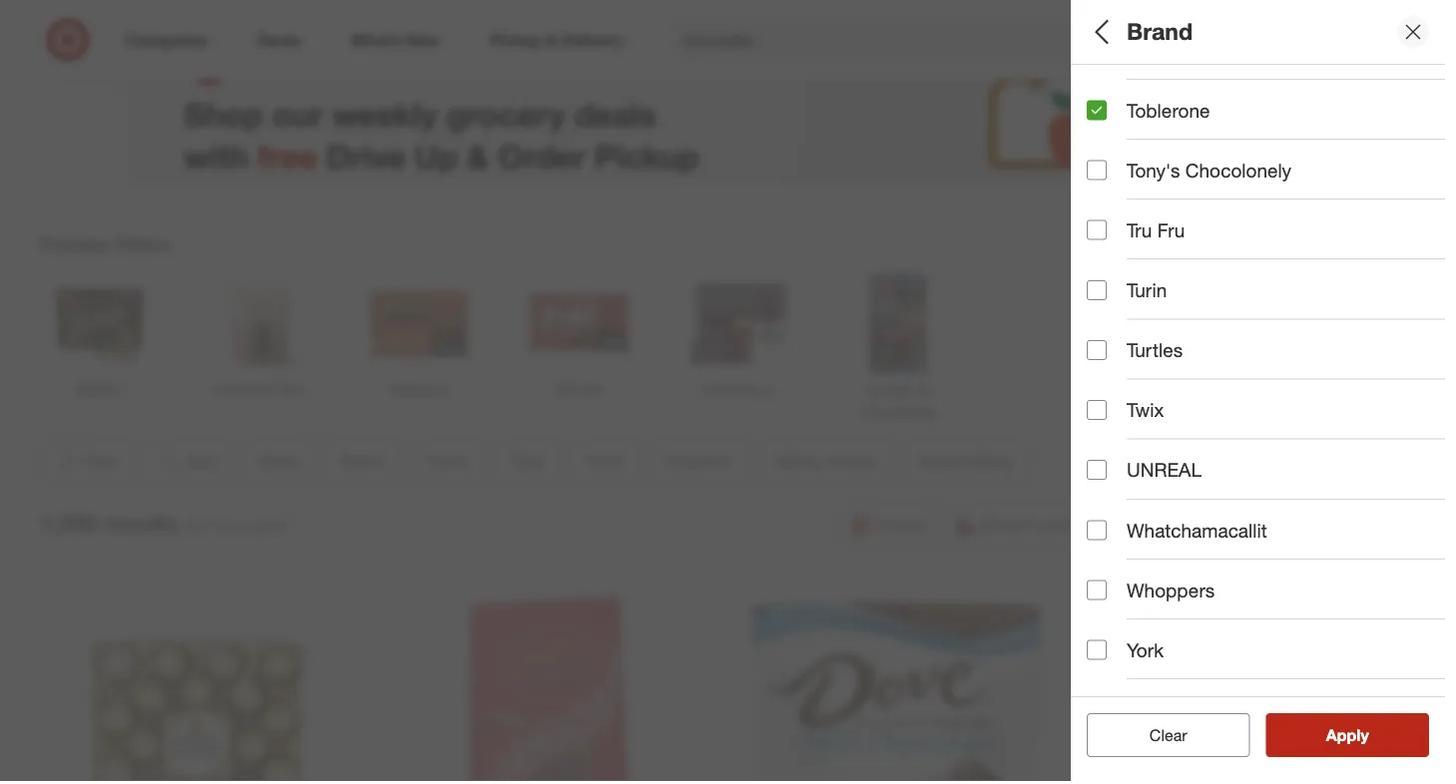 Task type: locate. For each thing, give the bounding box(es) containing it.
1 clear from the left
[[1140, 726, 1178, 745]]

1,090 results for "chocolate"
[[40, 509, 292, 537]]

tony's chocolonely
[[1127, 159, 1292, 182]]

kit
[[1304, 174, 1321, 192]]

What can we help you find? suggestions appear below search field
[[672, 18, 1169, 62]]

lindt;
[[1402, 174, 1438, 192]]

0 vertical spatial results
[[104, 509, 178, 537]]

deals button
[[1087, 65, 1446, 135]]

popular
[[40, 233, 110, 256]]

brand right "all"
[[1127, 18, 1193, 46]]

dietary needs button
[[1087, 484, 1446, 554]]

1 vertical spatial results
[[1339, 726, 1390, 745]]

unreal
[[1127, 459, 1202, 482]]

results right the see
[[1339, 726, 1390, 745]]

fpo/apo
[[1087, 645, 1173, 668]]

0 vertical spatial brand
[[1127, 18, 1193, 46]]

dietary
[[1087, 505, 1153, 528]]

clear left all
[[1140, 726, 1178, 745]]

results left for
[[104, 509, 178, 537]]

all
[[1182, 726, 1198, 745]]

drive
[[326, 137, 406, 175]]

results inside see results button
[[1339, 726, 1390, 745]]

UNREAL checkbox
[[1087, 460, 1107, 480]]

occasion button
[[1087, 414, 1446, 484]]

clear inside the clear all button
[[1140, 726, 1178, 745]]

rating
[[1146, 575, 1205, 598]]

results
[[104, 509, 178, 537], [1339, 726, 1390, 745]]

clear
[[1140, 726, 1178, 745], [1150, 726, 1188, 745]]

fru
[[1158, 219, 1185, 242]]

brand up musketeers;
[[1087, 148, 1142, 171]]

0 horizontal spatial results
[[104, 509, 178, 537]]

whatchamacallit
[[1127, 519, 1268, 542]]

shop
[[184, 95, 263, 134]]

Whatchamacallit checkbox
[[1087, 521, 1107, 540]]

brand dialog
[[1071, 0, 1446, 782]]

Turtles checkbox
[[1087, 340, 1107, 360]]

up
[[415, 137, 458, 175]]

weekly
[[332, 95, 438, 134]]

◎deals shop our weekly grocery deals with free drive up & order pickup
[[184, 31, 699, 175]]

brand
[[1127, 18, 1193, 46], [1087, 148, 1142, 171]]

tru fru
[[1127, 219, 1185, 242]]

1 vertical spatial brand
[[1087, 148, 1142, 171]]

deals
[[574, 95, 656, 134]]

popular filters
[[40, 233, 171, 256]]

crunch;
[[1179, 174, 1229, 192]]

brand inside brand 3 musketeers; crunch; ghirardelli; kit kat; kinder; lindt; t
[[1087, 148, 1142, 171]]

turtles
[[1127, 339, 1183, 362]]

all filters
[[1087, 18, 1183, 46]]

clear inside the clear "button"
[[1150, 726, 1188, 745]]

guest rating
[[1087, 575, 1205, 598]]

chocolonely
[[1186, 159, 1292, 182]]

2 clear from the left
[[1150, 726, 1188, 745]]

brand inside dialog
[[1127, 18, 1193, 46]]

1 horizontal spatial results
[[1339, 726, 1390, 745]]

clear down york
[[1150, 726, 1188, 745]]

type button
[[1087, 275, 1446, 344]]

clear all button
[[1087, 714, 1250, 758]]

clear for clear all
[[1140, 726, 1178, 745]]

see
[[1306, 726, 1334, 745]]

brand 3 musketeers; crunch; ghirardelli; kit kat; kinder; lindt; t
[[1087, 148, 1446, 192]]



Task type: describe. For each thing, give the bounding box(es) containing it.
free
[[258, 137, 317, 175]]

toblerone
[[1127, 99, 1211, 122]]

search button
[[1155, 18, 1203, 66]]

Whoppers checkbox
[[1087, 581, 1107, 601]]

flavor button
[[1087, 205, 1446, 275]]

whoppers
[[1127, 579, 1215, 602]]

york
[[1127, 639, 1164, 662]]

type
[[1087, 295, 1129, 318]]

Tony's Chocolonely checkbox
[[1087, 160, 1107, 180]]

brand for brand 3 musketeers; crunch; ghirardelli; kit kat; kinder; lindt; t
[[1087, 148, 1142, 171]]

results for 1,090
[[104, 509, 178, 537]]

see results button
[[1266, 714, 1430, 758]]

clear all
[[1140, 726, 1198, 745]]

dietary needs
[[1087, 505, 1216, 528]]

search
[[1155, 32, 1203, 51]]

&
[[467, 137, 489, 175]]

filters
[[1121, 18, 1183, 46]]

filters
[[115, 233, 171, 256]]

with
[[184, 137, 249, 175]]

turin
[[1127, 279, 1167, 302]]

Tru Fru checkbox
[[1087, 220, 1107, 240]]

tru
[[1127, 219, 1153, 242]]

t
[[1442, 174, 1446, 192]]

fpo/apo button
[[1087, 624, 1446, 694]]

Twix checkbox
[[1087, 400, 1107, 420]]

ghirardelli;
[[1233, 174, 1300, 192]]

price
[[1087, 365, 1134, 388]]

clear button
[[1087, 714, 1250, 758]]

see results
[[1306, 726, 1390, 745]]

our
[[272, 95, 323, 134]]

apply button
[[1266, 714, 1430, 758]]

order
[[498, 137, 586, 175]]

brand for brand
[[1127, 18, 1193, 46]]

kat;
[[1325, 174, 1350, 192]]

flavor
[[1087, 225, 1142, 248]]

price button
[[1087, 344, 1446, 414]]

for
[[186, 516, 205, 535]]

occasion
[[1087, 435, 1172, 458]]

all filters dialog
[[1071, 0, 1446, 782]]

apply
[[1327, 726, 1369, 745]]

needs
[[1158, 505, 1216, 528]]

tony's
[[1127, 159, 1181, 182]]

twix
[[1127, 399, 1164, 422]]

◎deals
[[184, 31, 352, 87]]

musketeers;
[[1099, 174, 1176, 192]]

results for see
[[1339, 726, 1390, 745]]

York checkbox
[[1087, 641, 1107, 661]]

Toblerone checkbox
[[1087, 100, 1107, 120]]

Turin checkbox
[[1087, 280, 1107, 300]]

deals
[[1087, 85, 1138, 108]]

clear for clear
[[1150, 726, 1188, 745]]

kinder;
[[1354, 174, 1399, 192]]

"chocolate"
[[209, 516, 292, 535]]

1,090
[[40, 509, 97, 537]]

guest rating button
[[1087, 554, 1446, 624]]

all
[[1087, 18, 1115, 46]]

pickup
[[595, 137, 699, 175]]

3
[[1087, 174, 1095, 192]]

grocery
[[447, 95, 566, 134]]

guest
[[1087, 575, 1141, 598]]



Task type: vqa. For each thing, say whether or not it's contained in the screenshot.
'UNREAL'
yes



